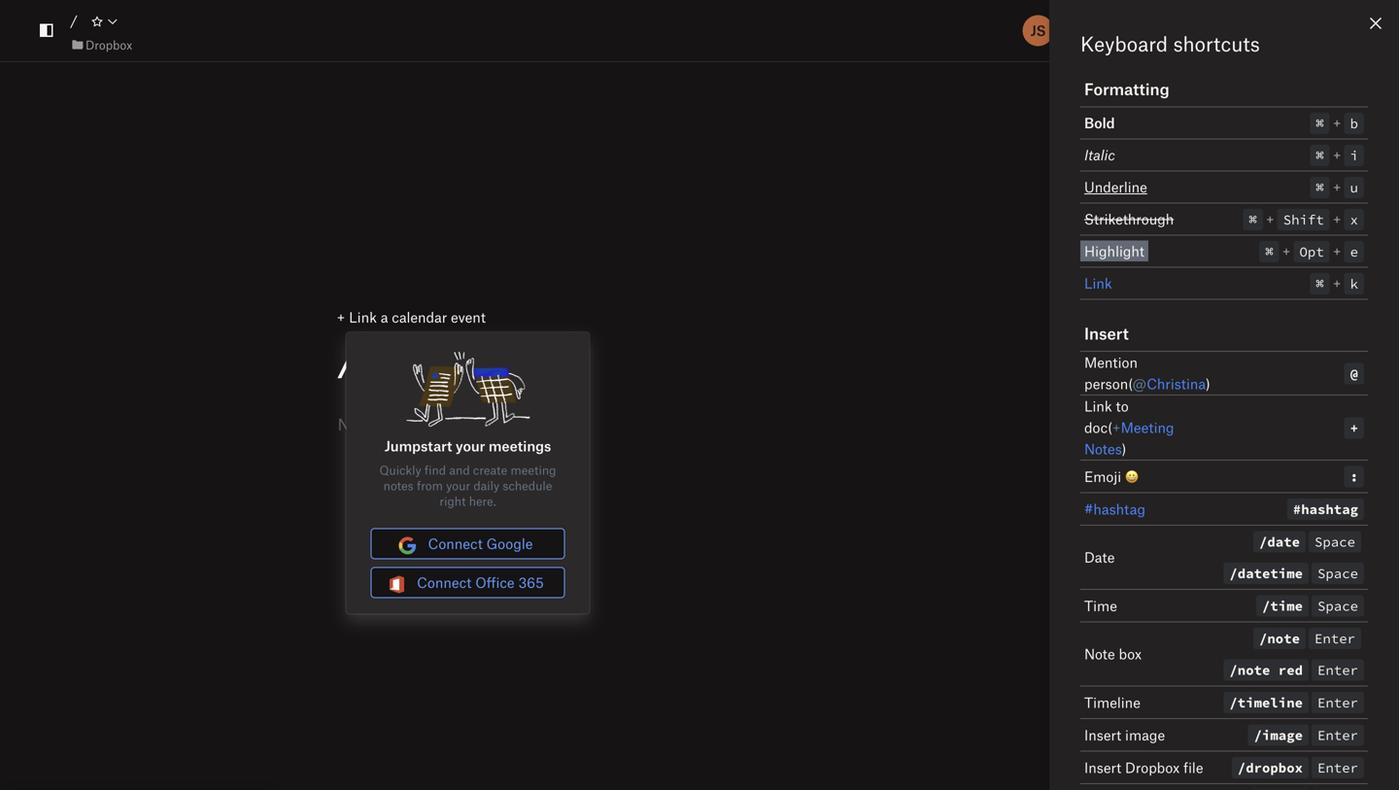 Task type: vqa. For each thing, say whether or not it's contained in the screenshot.
/ time
yes



Task type: locate. For each thing, give the bounding box(es) containing it.
+ up ':'
[[1351, 419, 1359, 437]]

( inside the mention person ( @ christina )
[[1129, 375, 1133, 392]]

enter for timeline
[[1318, 694, 1359, 712]]

+ left shift
[[1266, 210, 1275, 227]]

0 vertical spatial link
[[1085, 275, 1113, 292]]

your up and
[[456, 437, 486, 454]]

time
[[1085, 597, 1118, 614]]

mention person ( @ christina )
[[1085, 354, 1211, 392]]

enter right / note
[[1315, 630, 1356, 647]]

0 vertical spatial )
[[1207, 375, 1211, 392]]

space right time
[[1318, 597, 1359, 615]]

connect google button
[[371, 528, 565, 559]]

⌘ inside the ⌘ + opt + e
[[1266, 243, 1274, 261]]

) inside the mention person ( @ christina )
[[1207, 375, 1211, 392]]

⌘ inside ⌘ + i
[[1316, 147, 1325, 164]]

0 vertical spatial dropbox
[[86, 37, 132, 52]]

insert for insert
[[1085, 323, 1129, 343]]

create
[[473, 463, 508, 477]]

hashtag down ':'
[[1302, 501, 1359, 518]]

1 vertical spatial dropbox
[[1126, 759, 1180, 776]]

/
[[70, 12, 78, 29], [338, 332, 360, 382], [1260, 533, 1268, 551], [1230, 565, 1238, 582], [1263, 597, 1271, 615], [1260, 630, 1268, 647], [1230, 662, 1238, 679], [1230, 694, 1238, 712], [1255, 727, 1263, 744], [1238, 759, 1246, 777]]

link for link to doc
[[1085, 398, 1113, 415]]

insert down timeline
[[1085, 726, 1122, 743]]

0 horizontal spatial (
[[1108, 419, 1113, 436]]

( up to
[[1129, 375, 1133, 392]]

space
[[1315, 533, 1356, 551], [1318, 565, 1359, 582], [1318, 597, 1359, 615]]

+ link a calendar event button
[[322, 309, 486, 326]]

enter right '/ image'
[[1318, 727, 1359, 744]]

share
[[1076, 22, 1115, 39]]

enter right ago
[[1318, 759, 1359, 777]]

image for / image
[[1263, 727, 1304, 744]]

@ down the 'k'
[[1351, 365, 1359, 382]]

jumpstart
[[385, 437, 452, 454]]

0 vertical spatial note
[[1268, 630, 1301, 647]]

your down and
[[446, 478, 471, 493]]

1 vertical spatial overlay image
[[386, 574, 413, 595]]

⌘ for u
[[1316, 179, 1325, 196]]

+ left the 'k'
[[1333, 275, 1342, 292]]

@ right person on the right top of the page
[[1133, 375, 1147, 392]]

calendar
[[392, 309, 447, 326]]

find
[[425, 463, 446, 477]]

0 horizontal spatial @
[[1133, 375, 1147, 392]]

)
[[1207, 375, 1211, 392], [1122, 440, 1127, 457]]

g logo image
[[397, 535, 419, 556]]

updated 1 second ago
[[1151, 750, 1293, 767]]

and
[[449, 463, 470, 477]]

quickly
[[380, 463, 422, 477]]

underline
[[1085, 178, 1148, 195]]

bold
[[1085, 114, 1115, 131]]

+ inside ⌘ + b
[[1333, 114, 1342, 131]]

1 horizontal spatial (
[[1129, 375, 1133, 392]]

( up notes
[[1108, 419, 1113, 436]]

1 horizontal spatial # hashtag
[[1294, 501, 1359, 518]]

⌘ left b
[[1316, 115, 1325, 132]]

overlay image for connect office 365
[[386, 574, 413, 595]]

⌘ inside ⌘ + k
[[1316, 275, 1325, 293]]

+ inside ⌘ + u
[[1333, 178, 1342, 195]]

/ note
[[1260, 630, 1301, 647]]

2 vertical spatial space
[[1318, 597, 1359, 615]]

# down emoji
[[1085, 500, 1094, 517]]

⌘ inside ⌘ + u
[[1316, 179, 1325, 196]]

enter
[[1315, 630, 1356, 647], [1318, 662, 1359, 679], [1318, 694, 1359, 712], [1318, 727, 1359, 744], [1318, 759, 1359, 777]]

overlay image inside connect google button
[[397, 535, 424, 556]]

meeting
[[1121, 419, 1175, 436]]

enter right the red
[[1318, 662, 1359, 679]]

1 vertical spatial insert
[[1085, 726, 1122, 743]]

2 vertical spatial insert
[[1085, 759, 1122, 776]]

ago
[[1269, 750, 1293, 767]]

⌘ down opt
[[1316, 275, 1325, 293]]

keyboard shortcuts
[[1081, 31, 1261, 55]]

connect up connect office 365 "button"
[[428, 535, 483, 552]]

/ for timeline
[[1230, 694, 1238, 712]]

⌘
[[1316, 115, 1325, 132], [1316, 147, 1325, 164], [1316, 179, 1325, 196], [1250, 211, 1258, 228], [1266, 243, 1274, 261], [1316, 275, 1325, 293]]

link down highlight at the top
[[1085, 275, 1113, 292]]

enter for dropbox
[[1318, 759, 1359, 777]]

/ date
[[1260, 533, 1301, 551]]

connect google
[[428, 535, 533, 552]]

link
[[1085, 275, 1113, 292], [349, 309, 377, 326], [1085, 398, 1113, 415]]

⌘ left shift
[[1250, 211, 1258, 228]]

space right date
[[1315, 533, 1356, 551]]

2 vertical spatial link
[[1085, 398, 1113, 415]]

space right datetime
[[1318, 565, 1359, 582]]

overlay image inside connect office 365 "button"
[[386, 574, 413, 595]]

1 horizontal spatial image
[[1263, 727, 1304, 744]]

to
[[1116, 398, 1129, 415]]

strikethrough
[[1085, 210, 1175, 227]]

0 vertical spatial connect
[[428, 535, 483, 552]]

insert for insert image
[[1085, 726, 1122, 743]]

+ left x
[[1333, 210, 1342, 227]]

hashtag down emoji 😀
[[1094, 500, 1146, 517]]

1 insert from the top
[[1085, 323, 1129, 343]]

note up / timeline
[[1238, 662, 1271, 679]]

0 horizontal spatial )
[[1122, 440, 1127, 457]]

link for link
[[1085, 275, 1113, 292]]

⌘ left u
[[1316, 179, 1325, 196]]

/ dropbox
[[1238, 759, 1304, 777]]

⌘ inside ⌘ + shift + x
[[1250, 211, 1258, 228]]

overlay image up office logo
[[397, 535, 424, 556]]

emoji 😀
[[1085, 468, 1139, 485]]

# hashtag
[[1085, 500, 1146, 517], [1294, 501, 1359, 518]]

enter for note
[[1315, 630, 1356, 647]]

/ timeline
[[1230, 694, 1304, 712]]

1 vertical spatial connect
[[417, 574, 472, 591]]

dropbox
[[86, 37, 132, 52], [1126, 759, 1180, 776]]

/ link
[[70, 10, 78, 32]]

christina
[[1147, 375, 1207, 392]]

# hashtag down emoji 😀
[[1085, 500, 1146, 517]]

timeline
[[1085, 694, 1141, 711]]

2 image from the left
[[1263, 727, 1304, 744]]

image
[[1126, 726, 1166, 743], [1263, 727, 1304, 744]]

person
[[1085, 375, 1129, 392]]

(
[[1129, 375, 1133, 392], [1108, 419, 1113, 436]]

your
[[456, 437, 486, 454], [446, 478, 471, 493]]

3 insert from the top
[[1085, 759, 1122, 776]]

link up doc
[[1085, 398, 1113, 415]]

⌘ left opt
[[1266, 243, 1274, 261]]

here.
[[469, 494, 496, 508]]

/ for date
[[1260, 533, 1268, 551]]

space for date
[[1315, 533, 1356, 551]]

insert down insert image
[[1085, 759, 1122, 776]]

insert up mention at the right top of the page
[[1085, 323, 1129, 343]]

connect inside button
[[428, 535, 483, 552]]

enter right timeline on the right bottom
[[1318, 694, 1359, 712]]

1 horizontal spatial )
[[1207, 375, 1211, 392]]

⌘ left i
[[1316, 147, 1325, 164]]

file
[[1184, 759, 1204, 776]]

+
[[1333, 114, 1342, 131], [1333, 146, 1342, 163], [1333, 178, 1342, 195], [1266, 210, 1275, 227], [1333, 210, 1342, 227], [1283, 243, 1291, 260], [1333, 243, 1342, 260], [1333, 275, 1342, 292], [337, 309, 345, 326], [1113, 419, 1121, 436], [1351, 419, 1359, 437]]

image up ago
[[1263, 727, 1304, 744]]

# hashtag down ':'
[[1294, 501, 1359, 518]]

# up date
[[1294, 501, 1302, 518]]

overlay image
[[397, 535, 424, 556], [386, 574, 413, 595]]

k
[[1351, 275, 1359, 293]]

⌘ + shift + x
[[1250, 210, 1359, 228]]

link inside link to doc
[[1085, 398, 1113, 415]]

image up insert dropbox file
[[1126, 726, 1166, 743]]

x
[[1351, 211, 1359, 228]]

/ image
[[1255, 727, 1304, 744]]

dropbox
[[1246, 759, 1304, 777]]

overlay image for connect google
[[397, 535, 424, 556]]

1 horizontal spatial @
[[1351, 365, 1359, 382]]

schedule
[[503, 478, 552, 493]]

⌘ + u
[[1316, 178, 1359, 196]]

1 vertical spatial (
[[1108, 419, 1113, 436]]

link left a at the left
[[349, 309, 377, 326]]

@ inside the mention person ( @ christina )
[[1133, 375, 1147, 392]]

datetime
[[1238, 565, 1304, 582]]

+ right doc
[[1113, 419, 1121, 436]]

note up the red
[[1268, 630, 1301, 647]]

opt
[[1300, 243, 1325, 261]]

u
[[1351, 179, 1359, 196]]

⌘ inside ⌘ + b
[[1316, 115, 1325, 132]]

connect inside "button"
[[417, 574, 472, 591]]

0 horizontal spatial image
[[1126, 726, 1166, 743]]

insert image
[[1085, 726, 1166, 743]]

connect
[[428, 535, 483, 552], [417, 574, 472, 591]]

/ for datetime
[[1230, 565, 1238, 582]]

connect office 365 button
[[371, 567, 565, 598]]

1 image from the left
[[1126, 726, 1166, 743]]

+ inside ⌘ + i
[[1333, 146, 1342, 163]]

0 vertical spatial insert
[[1085, 323, 1129, 343]]

box
[[1119, 645, 1142, 662]]

0 vertical spatial overlay image
[[397, 535, 424, 556]]

connect down connect google button
[[417, 574, 472, 591]]

+ left i
[[1333, 146, 1342, 163]]

1 vertical spatial note
[[1238, 662, 1271, 679]]

0 vertical spatial your
[[456, 437, 486, 454]]

italic
[[1085, 146, 1116, 163]]

+ left b
[[1333, 114, 1342, 131]]

1 horizontal spatial dropbox
[[1126, 759, 1180, 776]]

note
[[1268, 630, 1301, 647], [1238, 662, 1271, 679]]

right
[[440, 494, 466, 508]]

0 vertical spatial space
[[1315, 533, 1356, 551]]

overlay image down g logo
[[386, 574, 413, 595]]

1 vertical spatial )
[[1122, 440, 1127, 457]]

1 vertical spatial your
[[446, 478, 471, 493]]

note for note red
[[1238, 662, 1271, 679]]

+ left u
[[1333, 178, 1342, 195]]

1 vertical spatial link
[[349, 309, 377, 326]]

0 vertical spatial (
[[1129, 375, 1133, 392]]

timeline
[[1238, 694, 1304, 712]]

2 insert from the top
[[1085, 726, 1122, 743]]

hashtag
[[1094, 500, 1146, 517], [1302, 501, 1359, 518]]



Task type: describe. For each thing, give the bounding box(es) containing it.
⌘ + i
[[1316, 146, 1359, 164]]

/ for dropbox
[[1238, 759, 1246, 777]]

meeting
[[511, 463, 556, 477]]

1 vertical spatial space
[[1318, 565, 1359, 582]]

0 horizontal spatial dropbox
[[86, 37, 132, 52]]

+ left opt
[[1283, 243, 1291, 260]]

+ inside ⌘ + k
[[1333, 275, 1342, 292]]

0 horizontal spatial #
[[1085, 500, 1094, 517]]

⌘ + opt + e
[[1266, 243, 1359, 261]]

note for note
[[1268, 630, 1301, 647]]

e
[[1351, 243, 1359, 261]]

+ left a at the left
[[337, 309, 345, 326]]

+ link a calendar event
[[337, 309, 486, 326]]

b
[[1351, 115, 1359, 132]]

⌘ for k
[[1316, 275, 1325, 293]]

from
[[417, 478, 443, 493]]

share button
[[1064, 15, 1127, 46]]

1 horizontal spatial hashtag
[[1302, 501, 1359, 518]]

date
[[1268, 533, 1301, 551]]

/ for time
[[1263, 597, 1271, 615]]

a
[[381, 309, 388, 326]]

date
[[1085, 549, 1115, 566]]

formatting
[[1085, 79, 1170, 99]]

office logo image
[[386, 574, 407, 595]]

/ for image
[[1255, 727, 1263, 744]]

connect office 365
[[417, 574, 544, 591]]

time
[[1271, 597, 1304, 615]]

⌘ for opt
[[1266, 243, 1274, 261]]

⌘ for i
[[1316, 147, 1325, 164]]

mention
[[1085, 354, 1138, 371]]

⌘ for b
[[1316, 115, 1325, 132]]

365
[[519, 574, 544, 591]]

second
[[1219, 750, 1266, 767]]

i
[[1351, 147, 1359, 164]]

/ for note red
[[1230, 662, 1238, 679]]

notes
[[384, 478, 414, 493]]

link to doc
[[1085, 398, 1129, 436]]

notes
[[1085, 440, 1122, 457]]

event
[[451, 309, 486, 326]]

⌘ + b
[[1316, 114, 1359, 132]]

0 horizontal spatial hashtag
[[1094, 500, 1146, 517]]

shortcuts
[[1174, 31, 1261, 55]]

0 horizontal spatial # hashtag
[[1085, 500, 1146, 517]]

connect for connect google
[[428, 535, 483, 552]]

😀
[[1126, 468, 1139, 485]]

/ datetime
[[1230, 565, 1304, 582]]

/ time
[[1263, 597, 1304, 615]]

⌘ for shift
[[1250, 211, 1258, 228]]

meetings
[[489, 437, 551, 454]]

doc
[[1085, 419, 1108, 436]]

insert dropbox file
[[1085, 759, 1204, 776]]

emoji
[[1085, 468, 1122, 485]]

meeting notes
[[1085, 419, 1175, 457]]

space for time
[[1318, 597, 1359, 615]]

insert for insert dropbox file
[[1085, 759, 1122, 776]]

/ for note
[[1260, 630, 1268, 647]]

red
[[1279, 662, 1304, 679]]

1
[[1210, 750, 1216, 767]]

highlight
[[1085, 243, 1145, 260]]

js
[[1031, 22, 1046, 39]]

keyboard
[[1081, 31, 1169, 55]]

shift
[[1284, 211, 1325, 228]]

note
[[1085, 645, 1116, 662]]

jumpstart your meetings quickly find and create meeting notes from your daily schedule right here.
[[380, 437, 556, 508]]

connect for connect office 365
[[417, 574, 472, 591]]

office
[[476, 574, 515, 591]]

:
[[1351, 468, 1359, 486]]

dropbox link
[[70, 35, 132, 54]]

1 horizontal spatial #
[[1294, 501, 1302, 518]]

+ left the e
[[1333, 243, 1342, 260]]

daily
[[474, 478, 500, 493]]

⌘ + k
[[1316, 275, 1359, 293]]

google
[[487, 535, 533, 552]]

note box
[[1085, 645, 1142, 662]]

/ note red
[[1230, 662, 1304, 679]]

js button
[[1021, 13, 1056, 48]]

enter for image
[[1318, 727, 1359, 744]]

updated
[[1151, 750, 1206, 767]]

image for insert image
[[1126, 726, 1166, 743]]



